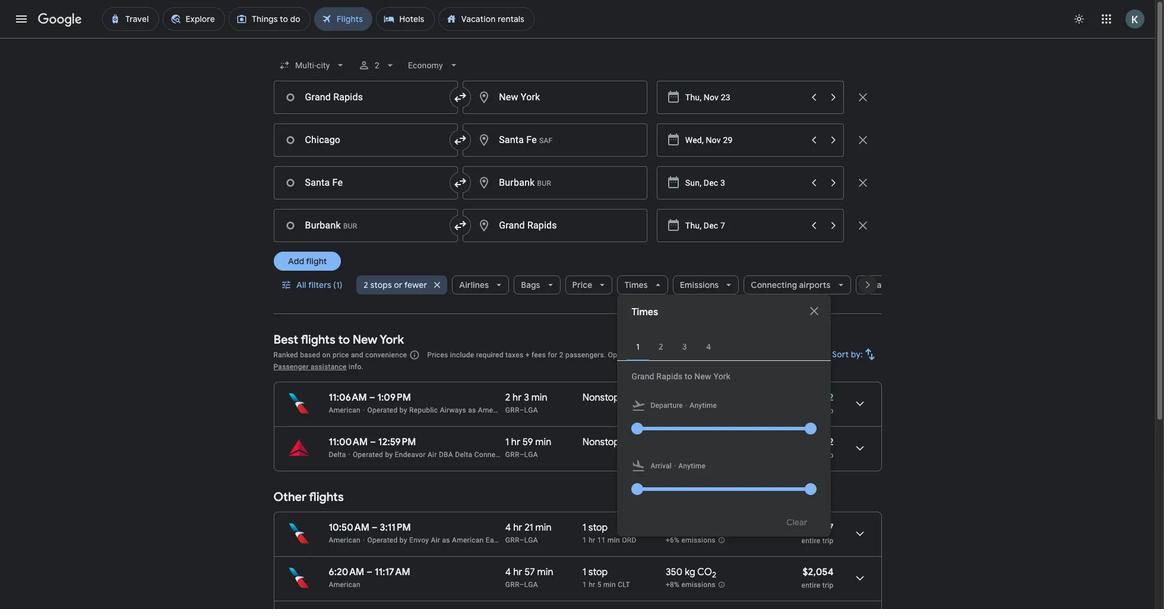 Task type: vqa. For each thing, say whether or not it's contained in the screenshot.
the a corresponding to label
no



Task type: locate. For each thing, give the bounding box(es) containing it.
4 lga from the top
[[524, 581, 538, 589]]

 image
[[685, 400, 687, 412]]

kg inside 228 kg co 2 -30% emissions
[[684, 392, 694, 404]]

york inside search box
[[714, 372, 731, 381]]

by down 12:59 pm
[[385, 451, 393, 459]]

stop up 11
[[589, 522, 608, 534]]

0 vertical spatial air
[[428, 451, 437, 459]]

None search field
[[274, 51, 917, 537]]

as right airways
[[468, 406, 476, 415]]

entire down $1,672
[[802, 451, 821, 460]]

flight details. leaves gerald r. ford international airport at 11:00 am on thursday, november 23 and arrives at laguardia airport at 12:59 pm on thursday, november 23. image
[[846, 434, 874, 463]]

0 horizontal spatial new
[[353, 333, 377, 348]]

0 vertical spatial emissions
[[684, 407, 718, 415]]

all filters (1) button
[[274, 271, 352, 299]]

1 stop from the top
[[589, 522, 608, 534]]

0 horizontal spatial to
[[338, 333, 350, 348]]

2 stop from the top
[[589, 567, 608, 579]]

3 departure text field from the top
[[685, 210, 803, 242]]

0 vertical spatial stop
[[589, 522, 608, 534]]

times button
[[617, 271, 668, 299]]

4 left "57"
[[505, 567, 511, 579]]

1492 US dollars text field
[[805, 392, 834, 404]]

grr
[[505, 406, 520, 415], [505, 451, 520, 459], [505, 536, 520, 545], [505, 581, 520, 589]]

envoy
[[409, 536, 429, 545]]

nonstop
[[583, 392, 620, 404], [583, 437, 620, 448]]

1 up layover (1 of 1) is a 1 hr 5 min layover at charlotte douglas international airport in charlotte. element
[[583, 567, 586, 579]]

lga for 3
[[524, 406, 538, 415]]

1 stop flight. element
[[583, 522, 608, 536], [583, 567, 608, 580]]

other flights
[[274, 490, 344, 505]]

11:00 am – 12:59 pm
[[329, 437, 416, 448]]

0 vertical spatial swap origin and destination. image
[[453, 90, 468, 105]]

stop inside 1 stop 1 hr 5 min clt
[[589, 567, 608, 579]]

 image inside search box
[[685, 400, 687, 412]]

hr left 3
[[513, 392, 522, 404]]

2 entire from the top
[[802, 451, 821, 460]]

hr for 4 hr 21 min
[[513, 522, 522, 534]]

lga down the 59
[[524, 451, 538, 459]]

1 inside 1 hr 59 min grr – lga
[[505, 437, 509, 448]]

dba
[[439, 451, 453, 459]]

operated by endeavor air dba delta connection
[[353, 451, 512, 459]]

best flights to new york
[[274, 333, 404, 348]]

eagle left 4 hr 21 min grr – lga
[[486, 536, 504, 545]]

stop
[[589, 522, 608, 534], [589, 567, 608, 579]]

apply.
[[727, 351, 747, 359]]

kg for 350
[[685, 567, 695, 579]]

2 swap origin and destination. image from the top
[[453, 133, 468, 147]]

– inside 4 hr 21 min grr – lga
[[520, 536, 524, 545]]

connecting airports
[[751, 280, 831, 290]]

3 swap origin and destination. image from the top
[[453, 219, 468, 233]]

air left dba at the bottom
[[428, 451, 437, 459]]

best
[[274, 333, 298, 348]]

loading results progress bar
[[0, 38, 1155, 40]]

None text field
[[274, 81, 458, 114], [463, 81, 647, 114], [274, 124, 458, 157], [463, 166, 647, 200], [274, 209, 458, 242], [463, 209, 647, 242], [274, 81, 458, 114], [463, 81, 647, 114], [274, 124, 458, 157], [463, 166, 647, 200], [274, 209, 458, 242], [463, 209, 647, 242]]

3
[[524, 392, 529, 404]]

hr left 5
[[589, 581, 595, 589]]

1 nonstop from the top
[[583, 392, 620, 404]]

emissions inside popup button
[[682, 537, 716, 545]]

kg right the 607
[[685, 437, 695, 448]]

total duration 4 hr 21 min. element
[[505, 522, 583, 536]]

hr for 1 hr 59 min
[[511, 437, 520, 448]]

york up convenience
[[380, 333, 404, 348]]

1 grr from the top
[[505, 406, 520, 415]]

by down the arrival time: 1:09 pm. text field
[[400, 406, 407, 415]]

hr inside '2 hr 3 min grr – lga'
[[513, 392, 522, 404]]

entire down 1492 us dollars text field
[[802, 407, 821, 415]]

1 vertical spatial york
[[714, 372, 731, 381]]

charges
[[638, 351, 665, 359]]

duration
[[863, 280, 897, 290]]

2 4 from the top
[[505, 567, 511, 579]]

based
[[300, 351, 320, 359]]

hr left 11
[[589, 536, 595, 545]]

1 4 from the top
[[505, 522, 511, 534]]

6:20 am – 11:17 am american
[[329, 567, 410, 589]]

entire down 2054 us dollars "text field"
[[802, 582, 821, 590]]

– left 1:09 pm
[[369, 392, 375, 404]]

new
[[353, 333, 377, 348], [695, 372, 712, 381]]

1 vertical spatial eagle
[[486, 536, 504, 545]]

to right rapids
[[685, 372, 692, 381]]

grr for 4 hr 21 min
[[505, 536, 520, 545]]

entire inside $1,492 entire trip
[[802, 407, 821, 415]]

operated down 11:00 am – 12:59 pm
[[353, 451, 383, 459]]

4 left 21
[[505, 522, 511, 534]]

grr for 4 hr 57 min
[[505, 581, 520, 589]]

1 stop flight. element up 11
[[583, 522, 608, 536]]

– down total duration 4 hr 21 min. element
[[520, 536, 524, 545]]

min right 5
[[604, 581, 616, 589]]

0 vertical spatial nonstop
[[583, 392, 620, 404]]

min right 11
[[608, 536, 620, 545]]

nonstop flight. element
[[583, 392, 620, 406], [583, 437, 620, 450]]

0 vertical spatial kg
[[684, 392, 694, 404]]

times inside popup button
[[625, 280, 648, 290]]

operated down 10:50 am – 3:11 pm
[[367, 536, 398, 545]]

air right envoy
[[431, 536, 440, 545]]

1 and from the left
[[351, 351, 363, 359]]

2 vertical spatial kg
[[685, 567, 695, 579]]

59
[[523, 437, 533, 448]]

0 horizontal spatial  image
[[348, 451, 350, 459]]

 image right arrival
[[674, 460, 676, 472]]

trip down $1,672
[[823, 451, 834, 460]]

Departure time: 11:06 AM. text field
[[329, 392, 367, 404]]

entire inside the $1,672 entire trip
[[802, 451, 821, 460]]

1 vertical spatial nonstop
[[583, 437, 620, 448]]

hr left 21
[[513, 522, 522, 534]]

1 lga from the top
[[524, 406, 538, 415]]

leaves gerald r. ford international airport at 10:50 am on thursday, november 23 and arrives at laguardia airport at 3:11 pm on thursday, november 23. element
[[329, 522, 411, 534]]

0 vertical spatial york
[[380, 333, 404, 348]]

0 vertical spatial nonstop flight. element
[[583, 392, 620, 406]]

hr inside 4 hr 57 min grr – lga
[[513, 567, 522, 579]]

emissions for +8% emissions
[[682, 581, 716, 589]]

0 vertical spatial anytime
[[690, 402, 717, 410]]

trip
[[823, 407, 834, 415], [823, 451, 834, 460], [823, 537, 834, 545], [823, 582, 834, 590]]

0 vertical spatial 1 stop flight. element
[[583, 522, 608, 536]]

stop inside 1 stop 1 hr 11 min ord
[[589, 522, 608, 534]]

2 grr from the top
[[505, 451, 520, 459]]

lga inside 4 hr 21 min grr – lga
[[524, 536, 538, 545]]

optional
[[608, 351, 636, 359]]

1 1 stop flight. element from the top
[[583, 522, 608, 536]]

2 departure text field from the top
[[685, 167, 803, 199]]

lga inside '2 hr 3 min grr – lga'
[[524, 406, 538, 415]]

kg inside 350 kg co 2
[[685, 567, 695, 579]]

stop for 4 hr 57 min
[[589, 567, 608, 579]]

2 vertical spatial emissions
[[682, 581, 716, 589]]

2 nonstop flight. element from the top
[[583, 437, 620, 450]]

operated
[[367, 406, 398, 415], [353, 451, 383, 459], [367, 536, 398, 545]]

leaves gerald r. ford international airport at 11:06 am on thursday, november 23 and arrives at laguardia airport at 1:09 pm on thursday, november 23. element
[[329, 392, 411, 404]]

Departure time: 10:50 AM. text field
[[329, 522, 369, 534]]

lga inside 4 hr 57 min grr – lga
[[524, 581, 538, 589]]

kg right the 228
[[684, 392, 694, 404]]

and
[[351, 351, 363, 359], [667, 351, 679, 359]]

required
[[476, 351, 504, 359]]

grr for 2 hr 3 min
[[505, 406, 520, 415]]

entire down $1,977
[[802, 537, 821, 545]]

emissions right +6%
[[682, 537, 716, 545]]

228
[[666, 392, 681, 404]]

fees right '+'
[[532, 351, 546, 359]]

607
[[666, 437, 682, 448]]

lga down 21
[[524, 536, 538, 545]]

grr inside 4 hr 21 min grr – lga
[[505, 536, 520, 545]]

by down the 3:11 pm text box
[[400, 536, 407, 545]]

min inside 1 stop 1 hr 11 min ord
[[608, 536, 620, 545]]

trip inside the $1,672 entire trip
[[823, 451, 834, 460]]

operated for 3:11 pm
[[367, 536, 398, 545]]

american right envoy
[[452, 536, 484, 545]]

3 entire from the top
[[802, 537, 821, 545]]

2 lga from the top
[[524, 451, 538, 459]]

0 vertical spatial operated
[[367, 406, 398, 415]]

0 vertical spatial co
[[696, 392, 711, 404]]

new up convenience
[[353, 333, 377, 348]]

1 horizontal spatial and
[[667, 351, 679, 359]]

0 horizontal spatial as
[[442, 536, 450, 545]]

2 vertical spatial operated
[[367, 536, 398, 545]]

close dialog image
[[808, 304, 822, 318]]

0 vertical spatial eagle
[[512, 406, 530, 415]]

– inside 4 hr 57 min grr – lga
[[520, 581, 524, 589]]

1 vertical spatial co
[[697, 437, 712, 448]]

2 trip from the top
[[823, 451, 834, 460]]

4 inside 4 hr 57 min grr – lga
[[505, 567, 511, 579]]

co inside 228 kg co 2 -30% emissions
[[696, 392, 711, 404]]

0 vertical spatial  image
[[348, 451, 350, 459]]

0 vertical spatial flights
[[301, 333, 336, 348]]

2 vertical spatial co
[[697, 567, 712, 579]]

layover (1 of 1) is a 1 hr 11 min layover at o'hare international airport in chicago. element
[[583, 536, 660, 545]]

times
[[625, 280, 648, 290], [632, 307, 658, 318]]

by
[[400, 406, 407, 415], [385, 451, 393, 459], [400, 536, 407, 545]]

entire for $1,672
[[802, 451, 821, 460]]

to for flights
[[338, 333, 350, 348]]

as for 2 hr 3 min
[[468, 406, 476, 415]]

4 entire from the top
[[802, 582, 821, 590]]

$1,672 entire trip
[[802, 437, 834, 460]]

ranked
[[274, 351, 298, 359]]

1 departure text field from the top
[[685, 81, 803, 113]]

co right the 607
[[697, 437, 712, 448]]

min right the 59
[[535, 437, 551, 448]]

fees right bag
[[695, 351, 710, 359]]

– down the 59
[[520, 451, 524, 459]]

3 trip from the top
[[823, 537, 834, 545]]

1 stop flight. element up 5
[[583, 567, 608, 580]]

2 vertical spatial swap origin and destination. image
[[453, 219, 468, 233]]

1 vertical spatial by
[[385, 451, 393, 459]]

4 trip from the top
[[823, 582, 834, 590]]

emissions right 30%
[[684, 407, 718, 415]]

0 vertical spatial departure text field
[[685, 81, 803, 113]]

1 up 'connection'
[[505, 437, 509, 448]]

assistance
[[311, 363, 347, 371]]

rapids
[[657, 372, 683, 381]]

grr inside 1 hr 59 min grr – lga
[[505, 451, 520, 459]]

1 delta from the left
[[329, 451, 346, 459]]

1 horizontal spatial fees
[[695, 351, 710, 359]]

1 vertical spatial 1 stop flight. element
[[583, 567, 608, 580]]

times down times popup button
[[632, 307, 658, 318]]

learn more about ranking image
[[410, 350, 420, 361]]

1 for 1 stop 1 hr 11 min ord
[[583, 522, 586, 534]]

min inside 1 hr 59 min grr – lga
[[535, 437, 551, 448]]

airways
[[440, 406, 466, 415]]

– left 12:59 pm
[[370, 437, 376, 448]]

1 horizontal spatial as
[[468, 406, 476, 415]]

layover (1 of 1) is a 1 hr 5 min layover at charlotte douglas international airport in charlotte. element
[[583, 580, 660, 590]]

0 horizontal spatial and
[[351, 351, 363, 359]]

1 vertical spatial stop
[[589, 567, 608, 579]]

1 vertical spatial as
[[442, 536, 450, 545]]

and right price
[[351, 351, 363, 359]]

hr left the 59
[[511, 437, 520, 448]]

1 vertical spatial nonstop flight. element
[[583, 437, 620, 450]]

-
[[666, 407, 669, 415]]

eagle for 4
[[486, 536, 504, 545]]

trip inside $2,054 entire trip
[[823, 582, 834, 590]]

3 grr from the top
[[505, 536, 520, 545]]

passenger assistance button
[[274, 363, 347, 371]]

1 vertical spatial 4
[[505, 567, 511, 579]]

emissions down 350 kg co 2
[[682, 581, 716, 589]]

operated by envoy air as american eagle
[[367, 536, 504, 545]]

lga down 3
[[524, 406, 538, 415]]

0 horizontal spatial fees
[[532, 351, 546, 359]]

350 kg co 2
[[666, 567, 716, 580]]

and left bag
[[667, 351, 679, 359]]

to up price
[[338, 333, 350, 348]]

2 inside popup button
[[375, 61, 380, 70]]

times right price popup button
[[625, 280, 648, 290]]

0 horizontal spatial eagle
[[486, 536, 504, 545]]

entire
[[802, 407, 821, 415], [802, 451, 821, 460], [802, 537, 821, 545], [802, 582, 821, 590]]

min inside 4 hr 21 min grr – lga
[[536, 522, 552, 534]]

clt
[[618, 581, 630, 589]]

10:50 am – 3:11 pm
[[329, 522, 411, 534]]

operated down the arrival time: 1:09 pm. text field
[[367, 406, 398, 415]]

eagle down 3
[[512, 406, 530, 415]]

2 and from the left
[[667, 351, 679, 359]]

2 nonstop from the top
[[583, 437, 620, 448]]

228 kg co 2 -30% emissions
[[666, 392, 718, 415]]

1 vertical spatial flights
[[309, 490, 344, 505]]

flights up based
[[301, 333, 336, 348]]

Arrival time: 3:11 PM. text field
[[380, 522, 411, 534]]

0 horizontal spatial york
[[380, 333, 404, 348]]

new down bag fees button
[[695, 372, 712, 381]]

1 horizontal spatial to
[[685, 372, 692, 381]]

trip down 2054 us dollars "text field"
[[823, 582, 834, 590]]

1 vertical spatial kg
[[685, 437, 695, 448]]

– down 3
[[520, 406, 524, 415]]

1 vertical spatial swap origin and destination. image
[[453, 133, 468, 147]]

min right 21
[[536, 522, 552, 534]]

None text field
[[463, 124, 647, 157], [274, 166, 458, 200], [463, 124, 647, 157], [274, 166, 458, 200]]

 image down 11:00 am
[[348, 451, 350, 459]]

1 entire from the top
[[802, 407, 821, 415]]

0 horizontal spatial delta
[[329, 451, 346, 459]]

may
[[711, 351, 725, 359]]

2 hr 3 min grr – lga
[[505, 392, 547, 415]]

2 inside 228 kg co 2 -30% emissions
[[711, 396, 715, 406]]

anytime right 30%
[[690, 402, 717, 410]]

min inside '2 hr 3 min grr – lga'
[[531, 392, 547, 404]]

$1,492 entire trip
[[802, 392, 834, 415]]

american down 10:50 am
[[329, 536, 361, 545]]

Arrival time: 12:59 PM. text field
[[378, 437, 416, 448]]

entire inside $2,054 entire trip
[[802, 582, 821, 590]]

2 1 stop flight. element from the top
[[583, 567, 608, 580]]

1 up layover (1 of 1) is a 1 hr 11 min layover at o'hare international airport in chicago. element
[[583, 522, 586, 534]]

co for 228 kg co 2 -30% emissions
[[696, 392, 711, 404]]

american down 'departure time: 6:20 am.' text field
[[329, 581, 361, 589]]

anytime for arrival
[[679, 462, 706, 470]]

trip down $1,492
[[823, 407, 834, 415]]

30%
[[669, 407, 682, 415]]

1 vertical spatial new
[[695, 372, 712, 381]]

0 vertical spatial by
[[400, 406, 407, 415]]

min right "57"
[[537, 567, 553, 579]]

by:
[[851, 349, 863, 360]]

 image
[[348, 451, 350, 459], [674, 460, 676, 472]]

grr down total duration 4 hr 57 min. element
[[505, 581, 520, 589]]

emissions inside 228 kg co 2 -30% emissions
[[684, 407, 718, 415]]

ord
[[622, 536, 637, 545]]

Departure text field
[[685, 81, 803, 113], [685, 167, 803, 199], [685, 210, 803, 242]]

sort by: button
[[827, 340, 882, 369]]

trip down the 1977 us dollars text field
[[823, 537, 834, 545]]

1 horizontal spatial york
[[714, 372, 731, 381]]

hr left "57"
[[513, 567, 522, 579]]

min right 3
[[531, 392, 547, 404]]

1 swap origin and destination. image from the top
[[453, 90, 468, 105]]

1 vertical spatial anytime
[[679, 462, 706, 470]]

– down total duration 4 hr 57 min. element
[[520, 581, 524, 589]]

1 trip from the top
[[823, 407, 834, 415]]

main content
[[274, 324, 882, 609]]

anytime down 607 kg co on the right bottom of page
[[679, 462, 706, 470]]

for
[[548, 351, 557, 359]]

fees
[[532, 351, 546, 359], [695, 351, 710, 359]]

grr down total duration 2 hr 3 min. element
[[505, 406, 520, 415]]

0 vertical spatial to
[[338, 333, 350, 348]]

2 vertical spatial by
[[400, 536, 407, 545]]

1 nonstop flight. element from the top
[[583, 392, 620, 406]]

None field
[[274, 55, 351, 76], [403, 55, 464, 76], [274, 55, 351, 76], [403, 55, 464, 76]]

lga down "57"
[[524, 581, 538, 589]]

passengers.
[[565, 351, 606, 359]]

1 stop flight. element for 4 hr 21 min
[[583, 522, 608, 536]]

departure text field for remove flight from grand rapids to new york on thu, nov 23 icon
[[685, 81, 803, 113]]

include
[[450, 351, 474, 359]]

1 horizontal spatial delta
[[455, 451, 472, 459]]

– right 6:20 am
[[367, 567, 373, 579]]

remove flight from burbank to grand rapids on thu, dec 7 image
[[856, 219, 870, 233]]

fewer
[[404, 280, 427, 290]]

co right the 228
[[696, 392, 711, 404]]

flights for best
[[301, 333, 336, 348]]

0 vertical spatial as
[[468, 406, 476, 415]]

entire inside the '$1,977 entire trip'
[[802, 537, 821, 545]]

as right envoy
[[442, 536, 450, 545]]

4 hr 21 min grr – lga
[[505, 522, 552, 545]]

1 horizontal spatial eagle
[[512, 406, 530, 415]]

american
[[329, 406, 361, 415], [478, 406, 510, 415], [329, 536, 361, 545], [452, 536, 484, 545], [329, 581, 361, 589]]

grr inside 4 hr 57 min grr – lga
[[505, 581, 520, 589]]

2 inside 2 stops or fewer popup button
[[364, 280, 368, 290]]

flights right other
[[309, 490, 344, 505]]

to inside search box
[[685, 372, 692, 381]]

1 vertical spatial departure text field
[[685, 167, 803, 199]]

delta down 11:00 am
[[329, 451, 346, 459]]

grr inside '2 hr 3 min grr – lga'
[[505, 406, 520, 415]]

new inside search box
[[695, 372, 712, 381]]

lga inside 1 hr 59 min grr – lga
[[524, 451, 538, 459]]

+6% emissions button
[[662, 522, 725, 547]]

0 vertical spatial new
[[353, 333, 377, 348]]

next image
[[853, 271, 882, 299]]

co inside 350 kg co 2
[[697, 567, 712, 579]]

2 vertical spatial departure text field
[[685, 210, 803, 242]]

duration button
[[856, 276, 917, 295]]

2 button
[[353, 51, 401, 80]]

departure text field for the remove flight from santa fe to burbank on sun, dec 3 icon
[[685, 167, 803, 199]]

trip inside the '$1,977 entire trip'
[[823, 537, 834, 545]]

hr inside 4 hr 21 min grr – lga
[[513, 522, 522, 534]]

– inside 6:20 am – 11:17 am american
[[367, 567, 373, 579]]

607 kg co
[[666, 437, 712, 448]]

delta
[[329, 451, 346, 459], [455, 451, 472, 459]]

4 inside 4 hr 21 min grr – lga
[[505, 522, 511, 534]]

0 vertical spatial times
[[625, 280, 648, 290]]

1 vertical spatial emissions
[[682, 537, 716, 545]]

grr down total duration 1 hr 59 min. element
[[505, 451, 520, 459]]

trip for $1,492
[[823, 407, 834, 415]]

lga
[[524, 406, 538, 415], [524, 451, 538, 459], [524, 536, 538, 545], [524, 581, 538, 589]]

swap origin and destination. image for departure text box
[[453, 133, 468, 147]]

co up +8% emissions
[[697, 567, 712, 579]]

1 vertical spatial to
[[685, 372, 692, 381]]

by for 3:11 pm
[[400, 536, 407, 545]]

york
[[380, 333, 404, 348], [714, 372, 731, 381]]

sort
[[832, 349, 849, 360]]

york down the may
[[714, 372, 731, 381]]

swap origin and destination. image
[[453, 90, 468, 105], [453, 133, 468, 147], [453, 219, 468, 233]]

4 grr from the top
[[505, 581, 520, 589]]

1 vertical spatial air
[[431, 536, 440, 545]]

11:06 am
[[329, 392, 367, 404]]

air
[[428, 451, 437, 459], [431, 536, 440, 545]]

3 lga from the top
[[524, 536, 538, 545]]

0 vertical spatial 4
[[505, 522, 511, 534]]

stop up 5
[[589, 567, 608, 579]]

american down 11:06 am "text field"
[[329, 406, 361, 415]]

1 horizontal spatial new
[[695, 372, 712, 381]]

4 for 4 hr 21 min
[[505, 522, 511, 534]]

kg up +8% emissions
[[685, 567, 695, 579]]

to
[[338, 333, 350, 348], [685, 372, 692, 381]]

hr inside 1 hr 59 min grr – lga
[[511, 437, 520, 448]]

min inside 4 hr 57 min grr – lga
[[537, 567, 553, 579]]

nonstop for 2 hr 3 min
[[583, 392, 620, 404]]

trip inside $1,492 entire trip
[[823, 407, 834, 415]]

delta right dba at the bottom
[[455, 451, 472, 459]]

grr down total duration 4 hr 21 min. element
[[505, 536, 520, 545]]

filters
[[308, 280, 331, 290]]

11:17 am
[[375, 567, 410, 579]]

new for flights
[[353, 333, 377, 348]]

departure
[[651, 402, 683, 410]]

swap origin and destination. image for remove flight from grand rapids to new york on thu, nov 23 icon departure text field
[[453, 90, 468, 105]]

flight details. leaves gerald r. ford international airport at 6:20 am on thursday, november 23 and arrives at laguardia airport at 11:17 am on thursday, november 23. image
[[846, 564, 874, 593]]

1 horizontal spatial  image
[[674, 460, 676, 472]]



Task type: describe. For each thing, give the bounding box(es) containing it.
airlines button
[[452, 271, 509, 299]]

$2,054
[[803, 567, 834, 579]]

Arrival time: 11:17 AM. text field
[[375, 567, 410, 579]]

total duration 2 hr 3 min. element
[[505, 392, 583, 406]]

1 vertical spatial operated
[[353, 451, 383, 459]]

new for rapids
[[695, 372, 712, 381]]

main content containing best flights to new york
[[274, 324, 882, 609]]

price
[[572, 280, 592, 290]]

flight
[[306, 256, 327, 267]]

all filters (1)
[[296, 280, 342, 290]]

nonstop for 1 hr 59 min
[[583, 437, 620, 448]]

– inside 1 hr 59 min grr – lga
[[520, 451, 524, 459]]

emissions button
[[673, 271, 739, 299]]

airports
[[799, 280, 831, 290]]

swap origin and destination. image
[[453, 176, 468, 190]]

swap origin and destination. image for departure text field associated with remove flight from burbank to grand rapids on thu, dec 7 icon
[[453, 219, 468, 233]]

bag fees button
[[681, 351, 710, 359]]

all
[[296, 280, 306, 290]]

republic
[[409, 406, 438, 415]]

departure text field for remove flight from burbank to grand rapids on thu, dec 7 icon
[[685, 210, 803, 242]]

nonstop flight. element for 2 hr 3 min
[[583, 392, 620, 406]]

york for grand rapids to new york
[[714, 372, 731, 381]]

min for 4 hr 21 min
[[536, 522, 552, 534]]

air for dba
[[428, 451, 437, 459]]

(1)
[[333, 280, 342, 290]]

stop for 4 hr 21 min
[[589, 522, 608, 534]]

york for best flights to new york
[[380, 333, 404, 348]]

bags
[[521, 280, 540, 290]]

grand rapids to new york
[[632, 372, 731, 381]]

6:20 am
[[329, 567, 364, 579]]

1 fees from the left
[[532, 351, 546, 359]]

anytime for departure
[[690, 402, 717, 410]]

57
[[525, 567, 535, 579]]

add flight button
[[274, 252, 341, 271]]

10:50 am
[[329, 522, 369, 534]]

2 delta from the left
[[455, 451, 472, 459]]

$2,054 entire trip
[[802, 567, 834, 590]]

entire for $1,977
[[802, 537, 821, 545]]

bag
[[681, 351, 693, 359]]

flight details. leaves gerald r. ford international airport at 11:06 am on thursday, november 23 and arrives at laguardia airport at 1:09 pm on thursday, november 23. image
[[846, 390, 874, 418]]

trip for $2,054
[[823, 582, 834, 590]]

stops
[[370, 280, 392, 290]]

taxes
[[506, 351, 524, 359]]

endeavor
[[395, 451, 426, 459]]

price button
[[565, 271, 613, 299]]

add flight
[[288, 256, 327, 267]]

co for 607 kg co
[[697, 437, 712, 448]]

+
[[525, 351, 530, 359]]

min for 4 hr 57 min
[[537, 567, 553, 579]]

kg for 228
[[684, 392, 694, 404]]

1 vertical spatial  image
[[674, 460, 676, 472]]

$1,492
[[805, 392, 834, 404]]

Departure time: 11:00 AM. text field
[[329, 437, 368, 448]]

arrival
[[651, 462, 672, 470]]

main menu image
[[14, 12, 29, 26]]

$1,672
[[806, 437, 834, 448]]

1 left 5
[[583, 581, 587, 589]]

hr for 2 hr 3 min
[[513, 392, 522, 404]]

grand
[[632, 372, 654, 381]]

flight details. leaves gerald r. ford international airport at 10:50 am on thursday, november 23 and arrives at laguardia airport at 3:11 pm on thursday, november 23. image
[[846, 520, 874, 548]]

connecting
[[751, 280, 797, 290]]

2 inside '2 hr 3 min grr – lga'
[[505, 392, 510, 404]]

hr inside 1 stop 1 hr 5 min clt
[[589, 581, 595, 589]]

2 stops or fewer button
[[357, 271, 447, 299]]

on
[[322, 351, 331, 359]]

change appearance image
[[1065, 5, 1094, 33]]

remove flight from chicago to santa fe on wed, nov 29 image
[[856, 133, 870, 147]]

hr inside 1 stop 1 hr 11 min ord
[[589, 536, 595, 545]]

12:59 pm
[[378, 437, 416, 448]]

2 stops or fewer
[[364, 280, 427, 290]]

Arrival time: 1:09 PM. text field
[[377, 392, 411, 404]]

+6% emissions
[[666, 537, 716, 545]]

entire for $2,054
[[802, 582, 821, 590]]

ranked based on price and convenience
[[274, 351, 407, 359]]

2054 US dollars text field
[[803, 567, 834, 579]]

11:00 am
[[329, 437, 368, 448]]

to for rapids
[[685, 372, 692, 381]]

american right airways
[[478, 406, 510, 415]]

total duration 4 hr 57 min. element
[[505, 567, 583, 580]]

entire for $1,492
[[802, 407, 821, 415]]

$1,977 entire trip
[[802, 522, 834, 545]]

passenger
[[274, 363, 309, 371]]

5
[[597, 581, 602, 589]]

leaves gerald r. ford international airport at 11:00 am on thursday, november 23 and arrives at laguardia airport at 12:59 pm on thursday, november 23. element
[[329, 437, 416, 448]]

grr for 1 hr 59 min
[[505, 451, 520, 459]]

operated for 1:09 pm
[[367, 406, 398, 415]]

operated by republic airways as american eagle
[[367, 406, 530, 415]]

nonstop flight. element for 1 hr 59 min
[[583, 437, 620, 450]]

lga for 59
[[524, 451, 538, 459]]

2 fees from the left
[[695, 351, 710, 359]]

air for as
[[431, 536, 440, 545]]

– inside '2 hr 3 min grr – lga'
[[520, 406, 524, 415]]

350
[[666, 567, 683, 579]]

trip for $1,977
[[823, 537, 834, 545]]

21
[[525, 522, 533, 534]]

1 for 1 stop 1 hr 5 min clt
[[583, 567, 586, 579]]

emissions for +6% emissions
[[682, 537, 716, 545]]

hr for 4 hr 57 min
[[513, 567, 522, 579]]

as for 4 hr 21 min
[[442, 536, 450, 545]]

total duration 1 hr 59 min. element
[[505, 437, 583, 450]]

1:09 pm
[[377, 392, 411, 404]]

and inside the prices include required taxes + fees for 2 passengers. optional charges and bag fees may apply. passenger assistance
[[667, 351, 679, 359]]

none search field containing times
[[274, 51, 917, 537]]

leaves gerald r. ford international airport at 6:20 am on thursday, november 23 and arrives at laguardia airport at 11:17 am on thursday, november 23. element
[[329, 567, 410, 579]]

prices include required taxes + fees for 2 passengers. optional charges and bag fees may apply. passenger assistance
[[274, 351, 747, 371]]

flights for other
[[309, 490, 344, 505]]

remove flight from santa fe to burbank on sun, dec 3 image
[[856, 176, 870, 190]]

co for 350 kg co 2
[[697, 567, 712, 579]]

1977 US dollars text field
[[806, 522, 834, 534]]

1 left 11
[[583, 536, 587, 545]]

11
[[597, 536, 606, 545]]

+8%
[[666, 581, 680, 589]]

1 stop 1 hr 5 min clt
[[583, 567, 630, 589]]

airlines
[[459, 280, 489, 290]]

1 vertical spatial times
[[632, 307, 658, 318]]

trip for $1,672
[[823, 451, 834, 460]]

2 inside the prices include required taxes + fees for 2 passengers. optional charges and bag fees may apply. passenger assistance
[[559, 351, 564, 359]]

american inside 6:20 am – 11:17 am american
[[329, 581, 361, 589]]

by for 1:09 pm
[[400, 406, 407, 415]]

1672 US dollars text field
[[806, 437, 834, 448]]

or
[[394, 280, 402, 290]]

min for 2 hr 3 min
[[531, 392, 547, 404]]

bags button
[[514, 271, 560, 299]]

Departure time: 6:20 AM. text field
[[329, 567, 364, 579]]

min inside 1 stop 1 hr 5 min clt
[[604, 581, 616, 589]]

min for 1 hr 59 min
[[535, 437, 551, 448]]

price
[[333, 351, 349, 359]]

– left the 3:11 pm text box
[[372, 522, 378, 534]]

Departure text field
[[685, 124, 803, 156]]

kg for 607
[[685, 437, 695, 448]]

4 for 4 hr 57 min
[[505, 567, 511, 579]]

+6%
[[666, 537, 680, 545]]

remove flight from grand rapids to new york on thu, nov 23 image
[[856, 90, 870, 105]]

connecting airports button
[[744, 271, 851, 299]]

lga for 57
[[524, 581, 538, 589]]

1 for 1 hr 59 min grr – lga
[[505, 437, 509, 448]]

1 hr 59 min grr – lga
[[505, 437, 551, 459]]

4 hr 57 min grr – lga
[[505, 567, 553, 589]]

1 stop flight. element for 4 hr 57 min
[[583, 567, 608, 580]]

lga for 21
[[524, 536, 538, 545]]

eagle for 2
[[512, 406, 530, 415]]

$1,977
[[806, 522, 834, 534]]

emissions
[[680, 280, 719, 290]]

11:06 am – 1:09 pm
[[329, 392, 411, 404]]

connection
[[474, 451, 512, 459]]

2 inside 350 kg co 2
[[712, 570, 716, 580]]



